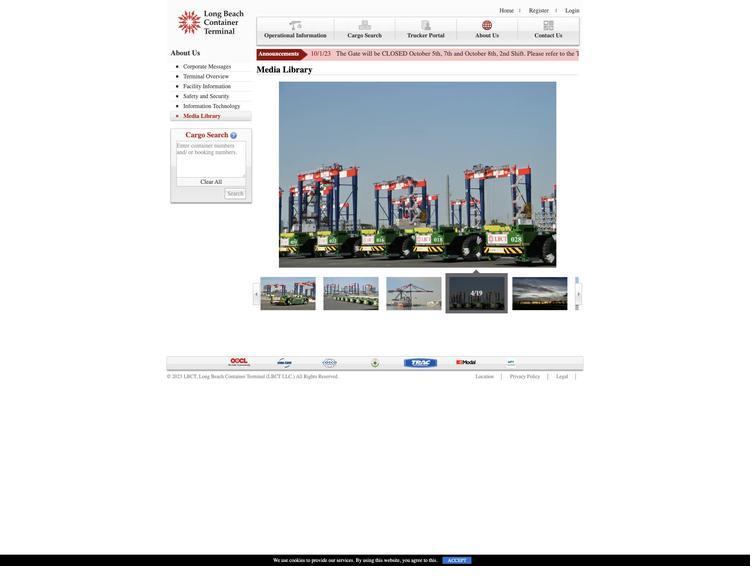 Task type: locate. For each thing, give the bounding box(es) containing it.
1 vertical spatial cargo search
[[186, 131, 228, 139]]

0 vertical spatial about
[[475, 32, 491, 39]]

information
[[296, 32, 327, 39], [203, 83, 231, 90], [183, 103, 211, 109]]

facility information link
[[176, 83, 251, 90]]

0 horizontal spatial october
[[409, 49, 431, 57]]

1 horizontal spatial gate
[[593, 49, 606, 57]]

terminal left (lbct
[[247, 374, 265, 380]]

media down safety
[[183, 113, 199, 119]]

to
[[560, 49, 565, 57], [306, 557, 310, 564], [424, 557, 428, 564]]

0 horizontal spatial gate
[[348, 49, 361, 57]]

0 vertical spatial all
[[215, 179, 222, 185]]

us for about us link
[[493, 32, 499, 39]]

the left truck
[[567, 49, 575, 57]]

1 vertical spatial about us
[[171, 49, 200, 57]]

and inside corporate messages terminal overview facility information safety and security information technology media library
[[200, 93, 208, 100]]

| right the home link
[[520, 8, 521, 14]]

1 the from the left
[[567, 49, 575, 57]]

1 horizontal spatial |
[[556, 8, 557, 14]]

us up 8th,
[[493, 32, 499, 39]]

october left 8th,
[[465, 49, 486, 57]]

the left week.
[[722, 49, 730, 57]]

0 vertical spatial and
[[454, 49, 463, 57]]

cargo search
[[348, 32, 382, 39], [186, 131, 228, 139]]

library
[[283, 64, 313, 75], [201, 113, 221, 119]]

truck
[[576, 49, 592, 57]]

us up corporate
[[192, 49, 200, 57]]

all
[[215, 179, 222, 185], [296, 374, 303, 380]]

us right contact
[[556, 32, 563, 39]]

| left login link
[[556, 8, 557, 14]]

and right safety
[[200, 93, 208, 100]]

1 horizontal spatial menu bar
[[257, 17, 580, 45]]

2 horizontal spatial to
[[560, 49, 565, 57]]

cargo
[[348, 32, 363, 39], [186, 131, 205, 139]]

cargo search up will
[[348, 32, 382, 39]]

1 october from the left
[[409, 49, 431, 57]]

media inside corporate messages terminal overview facility information safety and security information technology media library
[[183, 113, 199, 119]]

1 horizontal spatial cargo search
[[348, 32, 382, 39]]

library down information technology link
[[201, 113, 221, 119]]

0 horizontal spatial the
[[567, 49, 575, 57]]

0 horizontal spatial all
[[215, 179, 222, 185]]

1 horizontal spatial the
[[722, 49, 730, 57]]

2 for from the left
[[712, 49, 720, 57]]

4/19
[[471, 289, 483, 297]]

gate right truck
[[593, 49, 606, 57]]

1 horizontal spatial about us
[[475, 32, 499, 39]]

1 horizontal spatial terminal
[[247, 374, 265, 380]]

1 horizontal spatial october
[[465, 49, 486, 57]]

gate right the
[[348, 49, 361, 57]]

to right the refer
[[560, 49, 565, 57]]

1 horizontal spatial us
[[493, 32, 499, 39]]

2nd
[[500, 49, 510, 57]]

0 vertical spatial search
[[365, 32, 382, 39]]

1 vertical spatial about
[[171, 49, 190, 57]]

0 horizontal spatial |
[[520, 8, 521, 14]]

web
[[625, 49, 636, 57]]

0 vertical spatial library
[[283, 64, 313, 75]]

|
[[520, 8, 521, 14], [556, 8, 557, 14]]

1 horizontal spatial all
[[296, 374, 303, 380]]

None submit
[[225, 188, 246, 199]]

0 vertical spatial terminal
[[183, 73, 205, 80]]

0 horizontal spatial cargo
[[186, 131, 205, 139]]

all right the llc.)
[[296, 374, 303, 380]]

gate
[[348, 49, 361, 57], [593, 49, 606, 57]]

1 horizontal spatial for
[[712, 49, 720, 57]]

search down media library link
[[207, 131, 228, 139]]

october left the 5th,
[[409, 49, 431, 57]]

long
[[199, 374, 210, 380]]

by
[[356, 557, 362, 564]]

all inside clear all button
[[215, 179, 222, 185]]

closed
[[382, 49, 408, 57]]

library down "announcements"
[[283, 64, 313, 75]]

1 for from the left
[[652, 49, 660, 57]]

1 | from the left
[[520, 8, 521, 14]]

2 october from the left
[[465, 49, 486, 57]]

safety and security link
[[176, 93, 251, 100]]

terminal
[[183, 73, 205, 80], [247, 374, 265, 380]]

the
[[567, 49, 575, 57], [722, 49, 730, 57]]

1 vertical spatial search
[[207, 131, 228, 139]]

menu bar
[[257, 17, 580, 45], [171, 63, 255, 121]]

all right the clear
[[215, 179, 222, 185]]

you
[[402, 557, 410, 564]]

10/1/23 the gate will be closed october 5th, 7th and october 8th, 2nd shift. please refer to the truck gate hours web page for further gate details for the week.
[[311, 49, 747, 57]]

page
[[638, 49, 650, 57]]

home link
[[500, 7, 514, 14]]

home
[[500, 7, 514, 14]]

contact us link
[[518, 19, 579, 40]]

0 horizontal spatial and
[[200, 93, 208, 100]]

media down "announcements"
[[257, 64, 281, 75]]

and right 7th
[[454, 49, 463, 57]]

terminal down corporate
[[183, 73, 205, 80]]

security
[[210, 93, 229, 100]]

about us link
[[457, 19, 518, 40]]

about us
[[475, 32, 499, 39], [171, 49, 200, 57]]

0 vertical spatial about us
[[475, 32, 499, 39]]

information down 'overview'
[[203, 83, 231, 90]]

1 vertical spatial library
[[201, 113, 221, 119]]

0 horizontal spatial media
[[183, 113, 199, 119]]

legal link
[[557, 374, 568, 380]]

facility
[[183, 83, 201, 90]]

0 vertical spatial cargo
[[348, 32, 363, 39]]

0 vertical spatial cargo search
[[348, 32, 382, 39]]

cargo down media library link
[[186, 131, 205, 139]]

to left this.
[[424, 557, 428, 564]]

1 vertical spatial and
[[200, 93, 208, 100]]

safety
[[183, 93, 198, 100]]

2 horizontal spatial us
[[556, 32, 563, 39]]

1 vertical spatial all
[[296, 374, 303, 380]]

0 horizontal spatial library
[[201, 113, 221, 119]]

1 vertical spatial media
[[183, 113, 199, 119]]

clear all
[[201, 179, 222, 185]]

0 horizontal spatial terminal
[[183, 73, 205, 80]]

1 horizontal spatial and
[[454, 49, 463, 57]]

cargo search down media library link
[[186, 131, 228, 139]]

0 horizontal spatial to
[[306, 557, 310, 564]]

Enter container numbers and/ or booking numbers.  text field
[[177, 141, 246, 178]]

1 gate from the left
[[348, 49, 361, 57]]

beach
[[211, 374, 224, 380]]

about us up 8th,
[[475, 32, 499, 39]]

media
[[257, 64, 281, 75], [183, 113, 199, 119]]

announcements
[[259, 51, 299, 57]]

this.
[[429, 557, 438, 564]]

cargo up will
[[348, 32, 363, 39]]

1 horizontal spatial about
[[475, 32, 491, 39]]

for right page
[[652, 49, 660, 57]]

1 horizontal spatial cargo
[[348, 32, 363, 39]]

search
[[365, 32, 382, 39], [207, 131, 228, 139]]

for
[[652, 49, 660, 57], [712, 49, 720, 57]]

policy
[[527, 374, 540, 380]]

0 vertical spatial menu bar
[[257, 17, 580, 45]]

2 vertical spatial information
[[183, 103, 211, 109]]

login link
[[566, 7, 580, 14]]

library inside corporate messages terminal overview facility information safety and security information technology media library
[[201, 113, 221, 119]]

1 vertical spatial cargo
[[186, 131, 205, 139]]

and
[[454, 49, 463, 57], [200, 93, 208, 100]]

0 horizontal spatial for
[[652, 49, 660, 57]]

october
[[409, 49, 431, 57], [465, 49, 486, 57]]

1 horizontal spatial library
[[283, 64, 313, 75]]

about up corporate
[[171, 49, 190, 57]]

further
[[661, 49, 679, 57]]

information down safety
[[183, 103, 211, 109]]

1 vertical spatial terminal
[[247, 374, 265, 380]]

technology
[[213, 103, 240, 109]]

for right details
[[712, 49, 720, 57]]

0 horizontal spatial about
[[171, 49, 190, 57]]

search up be
[[365, 32, 382, 39]]

1 horizontal spatial media
[[257, 64, 281, 75]]

1 vertical spatial menu bar
[[171, 63, 255, 121]]

operational information
[[264, 32, 327, 39]]

information up 10/1/23
[[296, 32, 327, 39]]

terminal inside corporate messages terminal overview facility information safety and security information technology media library
[[183, 73, 205, 80]]

about us up corporate
[[171, 49, 200, 57]]

about up 8th,
[[475, 32, 491, 39]]

menu bar containing corporate messages
[[171, 63, 255, 121]]

0 horizontal spatial menu bar
[[171, 63, 255, 121]]

0 horizontal spatial about us
[[171, 49, 200, 57]]

to left provide
[[306, 557, 310, 564]]



Task type: vqa. For each thing, say whether or not it's contained in the screenshot.
Regards,​
no



Task type: describe. For each thing, give the bounding box(es) containing it.
© 2023 lbct, long beach container terminal (lbct llc.) all rights reserved.
[[167, 374, 339, 380]]

services.
[[337, 557, 355, 564]]

2 the from the left
[[722, 49, 730, 57]]

lbct,
[[184, 374, 198, 380]]

using
[[363, 557, 374, 564]]

will
[[362, 49, 372, 57]]

reserved.
[[318, 374, 339, 380]]

we use cookies to provide our services. by using this website, you agree to this.
[[273, 557, 438, 564]]

agree
[[411, 557, 422, 564]]

please
[[527, 49, 544, 57]]

media library
[[257, 64, 313, 75]]

about us inside about us link
[[475, 32, 499, 39]]

use
[[281, 557, 288, 564]]

corporate messages link
[[176, 63, 251, 70]]

operational
[[264, 32, 295, 39]]

8th,
[[488, 49, 498, 57]]

gate
[[681, 49, 692, 57]]

cargo search inside menu bar
[[348, 32, 382, 39]]

rights
[[304, 374, 317, 380]]

corporate
[[183, 63, 207, 70]]

cookies
[[289, 557, 305, 564]]

2 gate from the left
[[593, 49, 606, 57]]

clear
[[201, 179, 213, 185]]

10/1/23
[[311, 49, 331, 57]]

portal
[[429, 32, 445, 39]]

us for contact us link
[[556, 32, 563, 39]]

the
[[336, 49, 346, 57]]

2023
[[172, 374, 182, 380]]

container
[[225, 374, 245, 380]]

refer
[[546, 49, 558, 57]]

trucker portal
[[407, 32, 445, 39]]

information technology link
[[176, 103, 251, 109]]

register link
[[529, 7, 549, 14]]

0 horizontal spatial search
[[207, 131, 228, 139]]

legal
[[557, 374, 568, 380]]

our
[[329, 557, 335, 564]]

location
[[476, 374, 494, 380]]

be
[[374, 49, 380, 57]]

location link
[[476, 374, 494, 380]]

7th
[[444, 49, 452, 57]]

(lbct
[[266, 374, 281, 380]]

website,
[[384, 557, 401, 564]]

week.
[[731, 49, 747, 57]]

trucker portal link
[[396, 19, 457, 40]]

1 horizontal spatial search
[[365, 32, 382, 39]]

clear all button
[[177, 178, 246, 186]]

media library link
[[176, 113, 251, 119]]

messages
[[208, 63, 231, 70]]

login
[[566, 7, 580, 14]]

provide
[[312, 557, 327, 564]]

operational information link
[[257, 19, 334, 40]]

contact us
[[535, 32, 563, 39]]

this
[[375, 557, 383, 564]]

contact
[[535, 32, 555, 39]]

0 horizontal spatial us
[[192, 49, 200, 57]]

details
[[694, 49, 711, 57]]

shift.
[[511, 49, 526, 57]]

0 vertical spatial information
[[296, 32, 327, 39]]

cargo search link
[[334, 19, 396, 40]]

2 | from the left
[[556, 8, 557, 14]]

accept button
[[443, 557, 472, 564]]

0 vertical spatial media
[[257, 64, 281, 75]]

llc.)
[[282, 374, 295, 380]]

overview
[[206, 73, 229, 80]]

register
[[529, 7, 549, 14]]

terminal overview link
[[176, 73, 251, 80]]

privacy
[[510, 374, 526, 380]]

privacy policy
[[510, 374, 540, 380]]

trucker
[[407, 32, 428, 39]]

1 horizontal spatial to
[[424, 557, 428, 564]]

hours
[[608, 49, 624, 57]]

accept
[[448, 558, 467, 563]]

0 horizontal spatial cargo search
[[186, 131, 228, 139]]

5th,
[[432, 49, 442, 57]]

privacy policy link
[[510, 374, 540, 380]]

corporate messages terminal overview facility information safety and security information technology media library
[[183, 63, 240, 119]]

menu bar containing operational information
[[257, 17, 580, 45]]

©
[[167, 374, 171, 380]]

1 vertical spatial information
[[203, 83, 231, 90]]

we
[[273, 557, 280, 564]]



